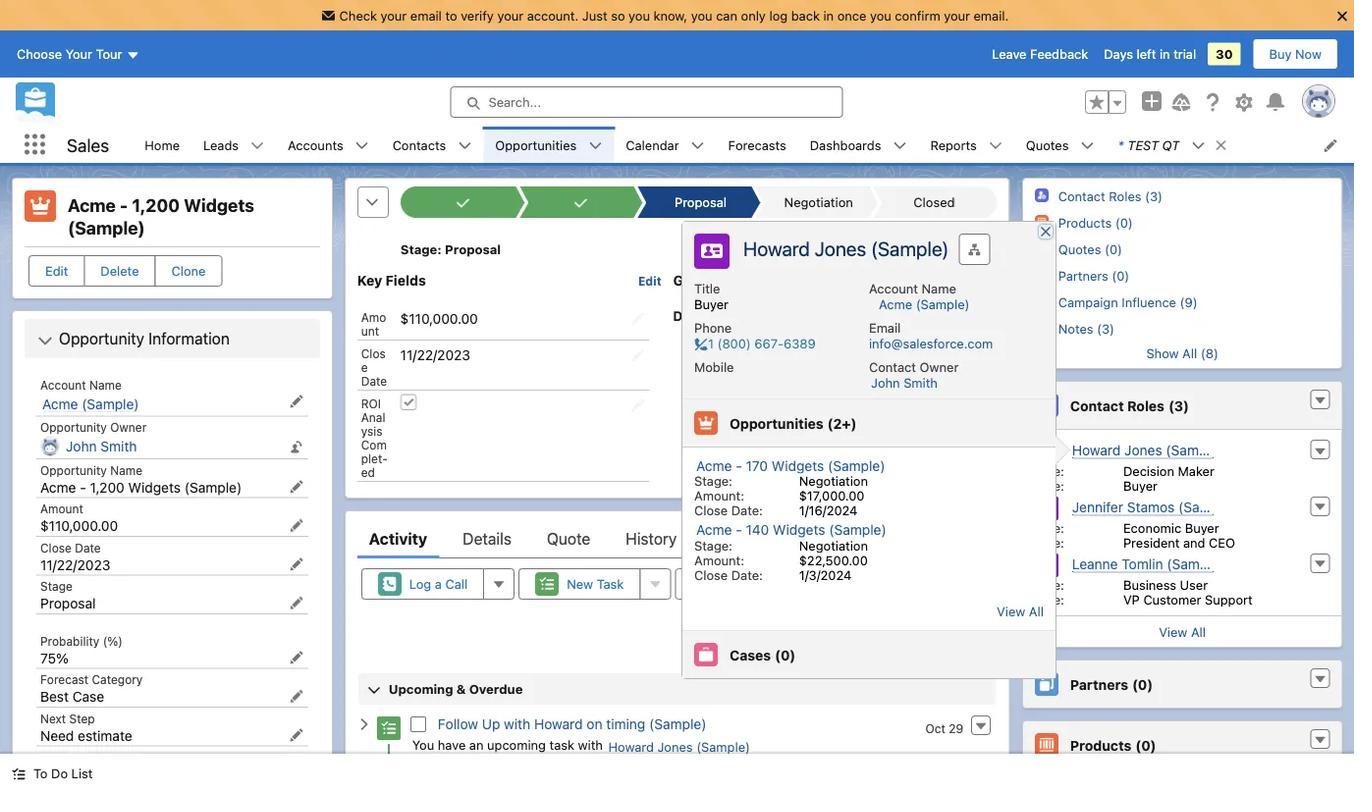 Task type: vqa. For each thing, say whether or not it's contained in the screenshot.
second By from the top of the page
no



Task type: locate. For each thing, give the bounding box(es) containing it.
1 vertical spatial buyer
[[1123, 478, 1158, 493]]

stage: for acme - 140 widgets (sample)
[[695, 538, 733, 553]]

opportunities for opportunities
[[496, 138, 577, 152]]

know,
[[654, 8, 688, 23]]

$110,000.00 for amo unt
[[401, 310, 478, 326]]

1 horizontal spatial buyer
[[1123, 478, 1158, 493]]

text default image up account name
[[37, 333, 53, 349]]

1 vertical spatial $110,000.00
[[40, 518, 118, 534]]

1 close date: from the top
[[695, 504, 763, 518]]

jennifer stamos (sample) image
[[1035, 497, 1058, 521]]

0 vertical spatial negotiation
[[785, 195, 853, 209]]

view all for president and ceo
[[1159, 625, 1206, 640]]

opportunities inside list item
[[496, 138, 577, 152]]

1 horizontal spatial date
[[361, 374, 387, 387]]

close for acme - 170 widgets (sample)
[[695, 504, 728, 518]]

text default image inside contacts list item
[[458, 139, 472, 153]]

email
[[411, 8, 442, 23]]

0 horizontal spatial acme (sample) link
[[42, 396, 139, 413]]

opportunity down the acme (sample) on the left
[[40, 421, 107, 435]]

0 horizontal spatial you
[[629, 8, 650, 23]]

proposal right :
[[445, 242, 501, 256]]

1 vertical spatial to
[[807, 308, 820, 323]]

0 horizontal spatial in
[[824, 8, 834, 23]]

reports
[[931, 138, 977, 152]]

text default image inside accounts list item
[[355, 139, 369, 153]]

close date: down 140
[[695, 568, 763, 583]]

0 vertical spatial buyer
[[695, 297, 729, 311]]

timing
[[606, 716, 646, 733]]

widgets down "opportunity name"
[[128, 479, 181, 496]]

stage : proposal
[[401, 242, 501, 256]]

mark
[[833, 242, 863, 256]]

text default image inside dashboards list item
[[894, 139, 907, 153]]

edit left the delete
[[45, 264, 68, 279]]

1 you from the left
[[629, 8, 650, 23]]

contact image
[[695, 234, 730, 269]]

proposal up the contact icon
[[675, 195, 727, 209]]

all inside opportunities element
[[1030, 604, 1044, 619]]

2 horizontal spatial with
[[793, 386, 817, 401]]

tab list
[[357, 519, 997, 558]]

mobile
[[695, 360, 734, 374]]

all down vp customer support at the right bottom
[[1191, 625, 1206, 640]]

11/22/2023 down close date
[[40, 557, 110, 573]]

can
[[716, 8, 738, 23]]

0 vertical spatial with
[[793, 386, 817, 401]]

you
[[412, 737, 434, 752]]

1 amount: from the top
[[695, 489, 745, 504]]

log
[[770, 8, 788, 23]]

acme up amount
[[40, 479, 76, 496]]

products
[[1070, 738, 1132, 754]]

business user
[[1123, 578, 1208, 592]]

opportunities down plan
[[730, 415, 824, 432]]

$22,500.00
[[800, 553, 868, 568]]

1 horizontal spatial to
[[807, 308, 820, 323]]

owner inside contact owner john smith
[[920, 360, 959, 374]]

to
[[446, 8, 457, 23], [807, 308, 820, 323]]

you'll
[[725, 406, 754, 421]]

1 vertical spatial title:
[[1035, 535, 1064, 550]]

all inside contact roles element
[[1191, 625, 1206, 640]]

your down guidance for success
[[721, 308, 749, 323]]

(0) right partners at the right
[[1132, 677, 1153, 693]]

2 close date: from the top
[[695, 568, 763, 583]]

2 vertical spatial with
[[578, 737, 603, 752]]

close date: for 140
[[695, 568, 763, 583]]

(0) inside cases element
[[775, 647, 796, 663]]

account for account name acme (sample)
[[870, 281, 919, 296]]

acme - 170 widgets (sample) link
[[697, 458, 886, 474]]

opportunity image
[[25, 191, 56, 222]]

text default image inside opportunity information dropdown button
[[37, 333, 53, 349]]

2 title: from the top
[[1035, 535, 1064, 550]]

edit link
[[639, 273, 662, 288]]

close date: up 140
[[695, 504, 763, 518]]

opportunity up account name
[[59, 330, 145, 348]]

a inside button
[[435, 576, 442, 591]]

to right the email
[[446, 8, 457, 23]]

close left event
[[695, 568, 728, 583]]

text default image inside opportunities list item
[[589, 139, 603, 153]]

2 horizontal spatial stage
[[866, 242, 901, 256]]

all
[[1183, 346, 1197, 361], [1030, 604, 1044, 619], [1191, 625, 1206, 640]]

0 horizontal spatial opportunities
[[496, 138, 577, 152]]

1 horizontal spatial john smith link
[[871, 375, 938, 390]]

- left 140
[[736, 522, 742, 538]]

back
[[792, 8, 820, 23]]

opportunities list item
[[484, 127, 614, 163]]

$110,000.00 down fields
[[401, 310, 478, 326]]

(0) for products (0)
[[1136, 738, 1156, 754]]

new left event
[[723, 576, 750, 591]]

new for new task
[[567, 576, 594, 591]]

buy
[[1270, 47, 1292, 61]]

2 horizontal spatial buyer
[[1185, 521, 1219, 535]]

0 vertical spatial date
[[361, 374, 387, 387]]

(sample) inside account name acme (sample)
[[916, 297, 970, 311]]

0 horizontal spatial buyer
[[695, 297, 729, 311]]

smith down opportunity owner
[[101, 439, 137, 455]]

best case
[[40, 689, 104, 705]]

show
[[1147, 346, 1179, 361]]

edit opportunity name image
[[290, 480, 303, 494]]

text default image left reports link on the top right of the page
[[894, 139, 907, 153]]

all left (8)
[[1183, 346, 1197, 361]]

to do list button
[[0, 755, 105, 794]]

1 vertical spatial owner
[[110, 421, 147, 435]]

negotiation up 1/16/2024 in the bottom right of the page
[[800, 474, 868, 489]]

2 vertical spatial opportunity
[[40, 464, 107, 477]]

president and ceo
[[1123, 535, 1235, 550]]

0 vertical spatial 11/22/2023
[[401, 346, 471, 362]]

jennifer stamos (sample)
[[1072, 499, 1236, 515]]

text default image
[[251, 139, 264, 153], [355, 139, 369, 153], [458, 139, 472, 153], [894, 139, 907, 153], [989, 139, 1003, 153], [1081, 139, 1095, 153], [1192, 139, 1206, 153], [37, 333, 53, 349], [357, 718, 371, 731]]

2 horizontal spatial you
[[870, 8, 892, 23]]

(0) for cases (0)
[[775, 647, 796, 663]]

- down "opportunity name"
[[80, 479, 86, 496]]

1 horizontal spatial john
[[871, 375, 901, 390]]

stakeholders.
[[823, 308, 908, 323]]

contact for contact roles (3)
[[1058, 189, 1106, 203]]

0 vertical spatial account
[[870, 281, 919, 296]]

with inside you have an upcoming task with howard jones (sample)
[[578, 737, 603, 752]]

contact up the customer
[[870, 360, 917, 374]]

in right left
[[1160, 47, 1171, 61]]

0 horizontal spatial owner
[[110, 421, 147, 435]]

text default image right qt
[[1192, 139, 1206, 153]]

howard jones (sample) inside contact roles element
[[1072, 442, 1224, 458]]

howard inside you have an upcoming task with howard jones (sample)
[[609, 739, 654, 754]]

1 vertical spatial view
[[1159, 625, 1188, 640]]

closed
[[914, 195, 956, 209]]

1 role: from the top
[[1035, 464, 1064, 478]]

(0) right cases at the bottom right of the page
[[775, 647, 796, 663]]

a left plan
[[754, 386, 761, 401]]

jones inside dialog
[[815, 237, 867, 260]]

owner for contact owner john smith
[[920, 360, 959, 374]]

e
[[361, 360, 368, 374]]

leads
[[203, 138, 239, 152]]

view all inside contact roles element
[[1159, 625, 1206, 640]]

1 horizontal spatial for
[[900, 386, 915, 401]]

1 vertical spatial proposal
[[445, 242, 501, 256]]

text default image
[[1215, 139, 1228, 152], [589, 139, 603, 153], [691, 139, 705, 153], [1314, 394, 1327, 408], [1314, 673, 1327, 687], [1314, 734, 1327, 748], [12, 768, 26, 782]]

to right solution
[[807, 308, 820, 323]]

1 vertical spatial close date:
[[695, 568, 763, 583]]

acme inside account name acme (sample)
[[879, 297, 913, 311]]

stage inside button
[[866, 242, 901, 256]]

contact up products (0)
[[1058, 189, 1106, 203]]

you right once
[[870, 8, 892, 23]]

john smith link inside howard jones (sample) dialog
[[871, 375, 938, 390]]

0 vertical spatial all
[[1183, 346, 1197, 361]]

1 vertical spatial opportunities
[[730, 415, 824, 432]]

2 stage: from the top
[[695, 538, 733, 553]]

name inside account name acme (sample)
[[922, 281, 957, 296]]

amount: for acme - 170 widgets (sample)
[[695, 489, 745, 504]]

1 horizontal spatial opportunities
[[730, 415, 824, 432]]

all down leanne tomlin (sample) image
[[1030, 604, 1044, 619]]

view all down leanne tomlin (sample) image
[[997, 604, 1044, 619]]

(8)
[[1201, 346, 1219, 361]]

edit stage image
[[290, 597, 303, 611]]

title: for howard
[[1035, 478, 1064, 493]]

timeline
[[765, 367, 810, 381]]

case
[[72, 689, 104, 705]]

2 new from the left
[[723, 576, 750, 591]]

name down john smith
[[110, 464, 143, 477]]

deliver your solution to stakeholders.
[[674, 308, 908, 323]]

stamos
[[1127, 499, 1175, 515]]

information
[[149, 330, 230, 348]]

1 vertical spatial click to dial disabled image
[[695, 375, 866, 390]]

business
[[1123, 578, 1177, 592]]

contact inside contact owner john smith
[[870, 360, 917, 374]]

list item
[[1107, 127, 1237, 163]]

establish
[[697, 386, 750, 401]]

smith inside contact owner john smith
[[904, 375, 938, 390]]

john down solutions
[[871, 375, 901, 390]]

2 vertical spatial contact
[[1070, 398, 1124, 414]]

0 horizontal spatial a
[[435, 576, 442, 591]]

john inside contact owner john smith
[[871, 375, 901, 390]]

1 horizontal spatial and
[[953, 386, 975, 401]]

1 vertical spatial for
[[900, 386, 915, 401]]

1 horizontal spatial view
[[1159, 625, 1188, 640]]

11/22/2023 for close
[[40, 557, 110, 573]]

acme left 170
[[697, 458, 732, 474]]

for left success
[[741, 272, 760, 288]]

close down amount
[[40, 541, 72, 555]]

new task
[[567, 576, 624, 591]]

0 horizontal spatial 1,200
[[90, 479, 125, 496]]

1 vertical spatial a
[[435, 576, 442, 591]]

75%
[[40, 650, 69, 667]]

edit
[[45, 264, 68, 279], [639, 274, 662, 288]]

howard inside dialog
[[744, 237, 810, 260]]

jones up decision
[[1125, 442, 1162, 458]]

1 click to dial disabled image from the top
[[695, 336, 866, 351]]

view all down vp customer support at the right bottom
[[1159, 625, 1206, 640]]

2 vertical spatial negotiation
[[800, 538, 868, 553]]

1,200
[[132, 195, 180, 216], [90, 479, 125, 496]]

1 vertical spatial smith
[[101, 439, 137, 455]]

0 vertical spatial contact
[[1058, 189, 1106, 203]]

call
[[446, 576, 468, 591]]

stage:
[[695, 474, 733, 489], [695, 538, 733, 553]]

account for account name
[[40, 378, 86, 392]]

proposal link
[[646, 186, 752, 218]]

0 horizontal spatial howard jones (sample)
[[744, 237, 950, 260]]

a right log
[[435, 576, 442, 591]]

close for acme - 140 widgets (sample)
[[695, 568, 728, 583]]

stage: up new event button
[[695, 538, 733, 553]]

0 horizontal spatial view all
[[997, 604, 1044, 619]]

acme right opportunity icon
[[68, 195, 116, 216]]

edit left guidance
[[639, 274, 662, 288]]

jones inside you have an upcoming task with howard jones (sample)
[[658, 739, 693, 754]]

solution
[[753, 308, 804, 323]]

clone
[[171, 264, 206, 279]]

acme (sample) link up email info@salesforce.com
[[879, 297, 970, 311]]

opportunity inside opportunity information dropdown button
[[59, 330, 145, 348]]

smith inside 'link'
[[101, 439, 137, 455]]

up
[[482, 716, 500, 733]]

1 title: from the top
[[1035, 478, 1064, 493]]

buyer right 'economic'
[[1185, 521, 1219, 535]]

view inside contact roles element
[[1159, 625, 1188, 640]]

acme inside acme - 1,200 widgets (sample)
[[68, 195, 116, 216]]

2 amount: from the top
[[695, 553, 745, 568]]

list
[[133, 127, 1355, 163]]

howard up success
[[744, 237, 810, 260]]

for left when
[[900, 386, 915, 401]]

1 date: from the top
[[732, 504, 763, 518]]

roles (3)
[[1109, 189, 1163, 203]]

0 horizontal spatial to
[[446, 8, 457, 23]]

contact left roles
[[1070, 398, 1124, 414]]

products (0)
[[1070, 738, 1156, 754]]

&
[[457, 682, 466, 696]]

1 horizontal spatial stage
[[401, 242, 438, 256]]

2 role: from the top
[[1035, 521, 1064, 535]]

howard jones (sample) link down upcoming & overdue dropdown button
[[609, 739, 751, 755]]

buyer inside howard jones (sample) dialog
[[695, 297, 729, 311]]

name for account name acme (sample)
[[922, 281, 957, 296]]

amount: up new event button
[[695, 553, 745, 568]]

1,200 down the home 'link'
[[132, 195, 180, 216]]

howard down timing
[[609, 739, 654, 754]]

plan
[[765, 386, 790, 401]]

buyer for economic
[[1185, 521, 1219, 535]]

view all
[[997, 604, 1044, 619], [1159, 625, 1206, 640]]

role: for jennifer
[[1035, 521, 1064, 535]]

1 horizontal spatial 11/22/2023
[[401, 346, 471, 362]]

0 vertical spatial amount:
[[695, 489, 745, 504]]

deal
[[814, 406, 839, 421]]

anal
[[361, 410, 386, 424]]

click to dial disabled image down solution
[[695, 336, 866, 351]]

howard jones (sample) link up decision
[[1072, 442, 1224, 459]]

1 vertical spatial howard jones (sample)
[[1072, 442, 1224, 458]]

$110,000.00 up close date
[[40, 518, 118, 534]]

widgets right 170
[[772, 458, 825, 474]]

now
[[1296, 47, 1322, 61]]

0 vertical spatial acme (sample) link
[[879, 297, 970, 311]]

0 vertical spatial (0)
[[775, 647, 796, 663]]

1 horizontal spatial you
[[691, 8, 713, 23]]

$17,000.00
[[800, 489, 865, 504]]

3 title: from the top
[[1035, 592, 1064, 607]]

2 date: from the top
[[732, 568, 763, 583]]

0 vertical spatial date:
[[732, 504, 763, 518]]

1 new from the left
[[567, 576, 594, 591]]

2 horizontal spatial and
[[1183, 535, 1206, 550]]

tab list containing activity
[[357, 519, 997, 558]]

0 vertical spatial john
[[871, 375, 901, 390]]

0 horizontal spatial john
[[66, 439, 97, 455]]

0 horizontal spatial account
[[40, 378, 86, 392]]

1 stage: from the top
[[695, 474, 733, 489]]

2 vertical spatial title:
[[1035, 592, 1064, 607]]

0 horizontal spatial smith
[[101, 439, 137, 455]]

0 horizontal spatial 11/22/2023
[[40, 557, 110, 573]]

the up timeline
[[782, 347, 800, 362]]

0 vertical spatial howard jones (sample)
[[744, 237, 950, 260]]

negotiation up mark
[[785, 195, 853, 209]]

2 horizontal spatial jones
[[1125, 442, 1162, 458]]

view for president and ceo
[[1159, 625, 1188, 640]]

how
[[697, 406, 721, 421]]

1 vertical spatial view all
[[1159, 625, 1206, 640]]

to do list
[[33, 767, 93, 782]]

negotiation link
[[764, 186, 870, 218]]

text default image inside list item
[[1192, 139, 1206, 153]]

1 horizontal spatial new
[[723, 576, 750, 591]]

list containing home
[[133, 127, 1355, 163]]

11/22/2023 up true image
[[401, 346, 471, 362]]

acme (sample) link
[[879, 297, 970, 311], [42, 396, 139, 413]]

once
[[838, 8, 867, 23]]

opportunities
[[496, 138, 577, 152], [730, 415, 824, 432]]

text default image inside calendar list item
[[691, 139, 705, 153]]

2 vertical spatial name
[[110, 464, 143, 477]]

3 role: from the top
[[1035, 578, 1064, 592]]

john down opportunity owner
[[66, 439, 97, 455]]

negotiation inside path options list box
[[785, 195, 853, 209]]

view all link down the 1/3/2024
[[683, 592, 1056, 631]]

29
[[949, 721, 964, 735]]

view all inside opportunities element
[[997, 604, 1044, 619]]

john smith link down solutions
[[871, 375, 938, 390]]

2 vertical spatial all
[[1191, 625, 1206, 640]]

1 vertical spatial contact
[[870, 360, 917, 374]]

stage up fields
[[401, 242, 438, 256]]

howard jones (sample) up decision
[[1072, 442, 1224, 458]]

1 horizontal spatial smith
[[904, 375, 938, 390]]

text default image inside leads list item
[[251, 139, 264, 153]]

stage left the as
[[866, 242, 901, 256]]

widgets down 1/16/2024 in the bottom right of the page
[[773, 522, 826, 538]]

with down 'on'
[[578, 737, 603, 752]]

view all link
[[683, 592, 1056, 631], [1023, 616, 1342, 647]]

0 horizontal spatial edit
[[45, 264, 68, 279]]

your up budget
[[853, 347, 878, 362]]

1 vertical spatial jones
[[1125, 442, 1162, 458]]

and down value
[[814, 367, 835, 381]]

title: for leanne
[[1035, 592, 1064, 607]]

name down complete
[[922, 281, 957, 296]]

proposal
[[675, 195, 727, 209], [445, 242, 501, 256], [40, 596, 96, 612]]

activity link
[[369, 519, 428, 558]]

you right 'so'
[[629, 8, 650, 23]]

1 vertical spatial name
[[89, 378, 122, 392]]

the
[[782, 347, 800, 362], [743, 367, 761, 381], [820, 386, 838, 401], [792, 406, 810, 421]]

complete
[[922, 242, 979, 256]]

buyer down title
[[695, 297, 729, 311]]

0 vertical spatial view
[[997, 604, 1026, 619]]

john smith link down opportunity owner
[[66, 439, 137, 456]]

date up roi
[[361, 374, 387, 387]]

owner down info@salesforce.com link
[[920, 360, 959, 374]]

acme (sample) link down account name
[[42, 396, 139, 413]]

click to dial disabled image
[[695, 336, 866, 351], [695, 375, 866, 390]]

smith
[[904, 375, 938, 390], [101, 439, 137, 455]]

2 click to dial disabled image from the top
[[695, 375, 866, 390]]

log
[[409, 576, 432, 591]]

0 vertical spatial opportunity
[[59, 330, 145, 348]]

(0)
[[775, 647, 796, 663], [1132, 677, 1153, 693], [1136, 738, 1156, 754]]

delete button
[[84, 255, 156, 287]]

economic buyer
[[1123, 521, 1219, 535]]

and right when
[[953, 386, 975, 401]]

0 vertical spatial jones
[[815, 237, 867, 260]]

so
[[611, 8, 625, 23]]

text default image inside reports list item
[[989, 139, 1003, 153]]

howard
[[744, 237, 810, 260], [1072, 442, 1121, 458], [534, 716, 583, 733], [609, 739, 654, 754]]

date down amount
[[75, 541, 101, 555]]

stage: left 170
[[695, 474, 733, 489]]

with up upcoming
[[504, 716, 531, 733]]

amount: down acme - 170 widgets (sample) at the bottom right of page
[[695, 489, 745, 504]]

group
[[1086, 90, 1127, 114]]

with down timeline
[[793, 386, 817, 401]]

0 vertical spatial owner
[[920, 360, 959, 374]]

2 vertical spatial and
[[1183, 535, 1206, 550]]

probability
[[40, 635, 100, 648]]

text default image inside the 'to do list' button
[[12, 768, 26, 782]]

0 vertical spatial close date:
[[695, 504, 763, 518]]

clos e date
[[361, 346, 387, 387]]

(sample)
[[68, 217, 145, 238], [872, 237, 950, 260], [916, 297, 970, 311], [82, 396, 139, 412], [1166, 442, 1224, 458], [828, 458, 886, 474], [184, 479, 242, 496], [1179, 499, 1236, 515], [829, 522, 887, 538], [1167, 556, 1224, 572], [649, 716, 707, 733], [697, 739, 751, 754]]

click to dial disabled image up close
[[695, 375, 866, 390]]

opportunities inside howard jones (sample) dialog
[[730, 415, 824, 432]]

stage: for acme - 170 widgets (sample)
[[695, 474, 733, 489]]

roi anal ysis com pleted
[[361, 396, 388, 479]]

proposal inside path options list box
[[675, 195, 727, 209]]

0 vertical spatial role:
[[1035, 464, 1064, 478]]

accounts list item
[[276, 127, 381, 163]]

0 vertical spatial for
[[741, 272, 760, 288]]

0 horizontal spatial john smith link
[[66, 439, 137, 456]]

quotes image
[[1035, 242, 1049, 256]]

1 horizontal spatial $110,000.00
[[401, 310, 478, 326]]

account inside account name acme (sample)
[[870, 281, 919, 296]]

quotes (0) link
[[1058, 242, 1122, 257]]

date:
[[732, 504, 763, 518], [732, 568, 763, 583]]

role: down the jennifer stamos (sample) 'image'
[[1035, 578, 1064, 592]]

1 vertical spatial amount:
[[695, 553, 745, 568]]

account.
[[527, 8, 579, 23]]

1 horizontal spatial account
[[870, 281, 919, 296]]

new left the task
[[567, 576, 594, 591]]

1 horizontal spatial a
[[754, 386, 761, 401]]

new event
[[723, 576, 787, 591]]

text default image right the "contacts"
[[458, 139, 472, 153]]

0 vertical spatial name
[[922, 281, 957, 296]]

view inside opportunities element
[[997, 604, 1026, 619]]

opportunity for opportunity owner
[[40, 421, 107, 435]]

account down mark stage as complete button
[[870, 281, 919, 296]]

1 vertical spatial (0)
[[1132, 677, 1153, 693]]

opportunity owner
[[40, 421, 147, 435]]

1 horizontal spatial with
[[578, 737, 603, 752]]

opportunities down "search..."
[[496, 138, 577, 152]]

1 vertical spatial in
[[1160, 47, 1171, 61]]

text default image inside quotes list item
[[1081, 139, 1095, 153]]

and
[[814, 367, 835, 381], [953, 386, 975, 401], [1183, 535, 1206, 550]]

0 horizontal spatial jones
[[658, 739, 693, 754]]

title:
[[1035, 478, 1064, 493], [1035, 535, 1064, 550], [1035, 592, 1064, 607]]

qt
[[1163, 138, 1180, 152]]



Task type: describe. For each thing, give the bounding box(es) containing it.
your left email.
[[944, 8, 971, 23]]

cases element
[[683, 631, 1056, 679]]

close date: for 170
[[695, 504, 763, 518]]

text default image for contacts
[[458, 139, 472, 153]]

1 vertical spatial acme - 1,200 widgets (sample)
[[40, 479, 242, 496]]

choose
[[17, 47, 62, 61]]

all for decision maker
[[1191, 625, 1206, 640]]

acme left 140
[[697, 522, 732, 538]]

view all link for president and ceo
[[1023, 616, 1342, 647]]

opportunities (2+)
[[730, 415, 857, 432]]

contact roles image
[[1035, 189, 1049, 202]]

1 vertical spatial and
[[953, 386, 975, 401]]

1 vertical spatial close
[[40, 541, 72, 555]]

leads list item
[[192, 127, 276, 163]]

1 horizontal spatial acme (sample) link
[[879, 297, 970, 311]]

edit close date image
[[290, 558, 303, 572]]

cases
[[730, 647, 771, 663]]

amount
[[40, 503, 83, 516]]

text default image for quotes
[[1081, 139, 1095, 153]]

0 vertical spatial howard jones (sample) link
[[744, 236, 950, 261]]

success
[[764, 272, 820, 288]]

your right verify
[[498, 8, 524, 23]]

1 vertical spatial john
[[66, 439, 97, 455]]

edit probability (%) image
[[290, 651, 303, 665]]

your left the email
[[381, 8, 407, 23]]

leanne tomlin (sample) image
[[1035, 554, 1058, 578]]

your
[[65, 47, 92, 61]]

edit amount image
[[290, 519, 303, 533]]

howard up 'task' in the left of the page
[[534, 716, 583, 733]]

view all link for $22,500.00
[[683, 592, 1056, 631]]

opportunities for opportunities (2+)
[[730, 415, 824, 432]]

text default image left task icon
[[357, 718, 371, 731]]

account name
[[40, 378, 122, 392]]

need estimate
[[40, 728, 132, 744]]

solidify
[[697, 367, 739, 381]]

details link
[[463, 519, 512, 558]]

communicate
[[697, 347, 778, 362]]

as
[[905, 242, 918, 256]]

edit inside "button"
[[45, 264, 68, 279]]

stage for stage
[[40, 580, 73, 594]]

home link
[[133, 127, 192, 163]]

for inside communicate the value of your solutions solidify the timeline and budget establish a plan with the customer for when and how you'll close the deal
[[900, 386, 915, 401]]

jones inside contact roles element
[[1125, 442, 1162, 458]]

contact roles element
[[1022, 381, 1343, 648]]

contact for contact owner john smith
[[870, 360, 917, 374]]

edit next step image
[[290, 729, 303, 743]]

all for negotiation
[[1030, 604, 1044, 619]]

view for $22,500.00
[[997, 604, 1026, 619]]

howard inside contact roles element
[[1072, 442, 1121, 458]]

contact roles (3)
[[1070, 398, 1189, 414]]

oct
[[926, 721, 946, 735]]

trial
[[1174, 47, 1197, 61]]

new event button
[[675, 568, 803, 600]]

1 horizontal spatial edit
[[639, 274, 662, 288]]

probability (%)
[[40, 635, 123, 648]]

buy now button
[[1253, 38, 1339, 70]]

0 vertical spatial in
[[824, 8, 834, 23]]

howard jones (sample) image
[[1035, 440, 1058, 464]]

howard jones (sample) inside dialog
[[744, 237, 950, 260]]

the up deal
[[820, 386, 838, 401]]

verify
[[461, 8, 494, 23]]

$110,000.00 for amount
[[40, 518, 118, 534]]

when
[[918, 386, 950, 401]]

campaign influence (9) link
[[1058, 295, 1198, 310]]

owner for opportunity owner
[[110, 421, 147, 435]]

true image
[[401, 394, 417, 410]]

step
[[69, 712, 95, 726]]

0 vertical spatial and
[[814, 367, 835, 381]]

with inside communicate the value of your solutions solidify the timeline and budget establish a plan with the customer for when and how you'll close the deal
[[793, 386, 817, 401]]

title buyer
[[695, 281, 729, 311]]

check
[[340, 8, 377, 23]]

text default image inside contact roles element
[[1314, 394, 1327, 408]]

stage for stage : proposal
[[401, 242, 438, 256]]

task image
[[377, 717, 401, 740]]

title
[[695, 281, 721, 296]]

of
[[838, 347, 849, 362]]

(sample) inside you have an upcoming task with howard jones (sample)
[[697, 739, 751, 754]]

name for opportunity name
[[110, 464, 143, 477]]

2 you from the left
[[691, 8, 713, 23]]

feedback
[[1031, 47, 1089, 61]]

title: for jennifer
[[1035, 535, 1064, 550]]

forecast
[[40, 674, 89, 687]]

widgets inside acme - 1,200 widgets (sample)
[[184, 195, 254, 216]]

0 vertical spatial acme - 1,200 widgets (sample)
[[68, 195, 254, 238]]

contact for contact roles (3)
[[1070, 398, 1124, 414]]

0 horizontal spatial for
[[741, 272, 760, 288]]

tomlin
[[1122, 556, 1163, 572]]

to
[[33, 767, 48, 782]]

path options list box
[[401, 186, 997, 218]]

negotiation for 170
[[800, 474, 868, 489]]

date: for 170
[[732, 504, 763, 518]]

the left deal
[[792, 406, 810, 421]]

1 horizontal spatial in
[[1160, 47, 1171, 61]]

amo unt
[[361, 310, 386, 337]]

upcoming
[[389, 682, 453, 696]]

key fields
[[357, 272, 426, 288]]

click to dial disabled image for mobile
[[695, 375, 866, 390]]

name for account name
[[89, 378, 122, 392]]

2 vertical spatial howard jones (sample) link
[[609, 739, 751, 755]]

negotiation for 140
[[800, 538, 868, 553]]

(%)
[[103, 635, 123, 648]]

follow up with howard on timing (sample) link
[[438, 716, 707, 733]]

1 horizontal spatial 1,200
[[132, 195, 180, 216]]

* test qt
[[1119, 138, 1180, 152]]

opportunity for opportunity information
[[59, 330, 145, 348]]

text default image for accounts
[[355, 139, 369, 153]]

(0) for partners (0)
[[1132, 677, 1153, 693]]

test
[[1128, 138, 1159, 152]]

new task button
[[519, 568, 641, 600]]

jennifer
[[1072, 499, 1123, 515]]

- up the delete
[[120, 195, 128, 216]]

log a call
[[409, 576, 468, 591]]

leave feedback
[[993, 47, 1089, 61]]

calendar
[[626, 138, 679, 152]]

only
[[741, 8, 766, 23]]

influence (9)
[[1122, 295, 1198, 309]]

clone button
[[155, 255, 222, 287]]

and inside contact roles element
[[1183, 535, 1206, 550]]

opportunities element
[[683, 399, 1056, 631]]

opportunity for opportunity name
[[40, 464, 107, 477]]

buy now
[[1270, 47, 1322, 61]]

list item containing *
[[1107, 127, 1237, 163]]

estimate
[[78, 728, 132, 744]]

key
[[357, 272, 382, 288]]

11/22/2023 for clos
[[401, 346, 471, 362]]

partners (0) link
[[1058, 268, 1130, 284]]

calendar list item
[[614, 127, 717, 163]]

howard jones (sample) dialog
[[682, 221, 1071, 680]]

opportunity name
[[40, 464, 143, 477]]

2 vertical spatial proposal
[[40, 596, 96, 612]]

closed link
[[882, 186, 988, 218]]

contacts list item
[[381, 127, 484, 163]]

acme down account name
[[42, 396, 78, 412]]

reports list item
[[919, 127, 1015, 163]]

mark stage as complete
[[833, 242, 979, 256]]

edit forecast category image
[[290, 690, 303, 704]]

upcoming
[[487, 737, 546, 752]]

*
[[1119, 138, 1124, 152]]

quotes list item
[[1015, 127, 1107, 163]]

date: for 140
[[732, 568, 763, 583]]

guidance for success
[[674, 272, 820, 288]]

edit account name image
[[290, 395, 303, 409]]

best
[[40, 689, 69, 705]]

products image
[[1035, 215, 1049, 229]]

role: for leanne
[[1035, 578, 1064, 592]]

your inside communicate the value of your solutions solidify the timeline and budget establish a plan with the customer for when and how you'll close the deal
[[853, 347, 878, 362]]

1 vertical spatial howard jones (sample) link
[[1072, 442, 1224, 459]]

history link
[[626, 519, 677, 558]]

mark stage as complete button
[[793, 233, 997, 265]]

to for stakeholders.
[[807, 308, 820, 323]]

upcoming & overdue button
[[358, 673, 997, 705]]

ysis
[[361, 424, 383, 437]]

quotes
[[1026, 138, 1069, 152]]

1 vertical spatial with
[[504, 716, 531, 733]]

communicate the value of your solutions solidify the timeline and budget establish a plan with the customer for when and how you'll close the deal
[[697, 347, 975, 421]]

leanne tomlin (sample) link
[[1072, 556, 1224, 573]]

cases (0)
[[730, 647, 796, 663]]

role: for howard
[[1035, 464, 1064, 478]]

text default image for dashboards
[[894, 139, 907, 153]]

info@salesforce.com
[[870, 336, 994, 351]]

to for verify
[[446, 8, 457, 23]]

follow up with howard on timing (sample)
[[438, 716, 707, 733]]

view all for $22,500.00
[[997, 604, 1044, 619]]

account name acme (sample)
[[870, 281, 970, 311]]

a inside communicate the value of your solutions solidify the timeline and budget establish a plan with the customer for when and how you'll close the deal
[[754, 386, 761, 401]]

follow
[[438, 716, 479, 733]]

acme - 140 widgets (sample) link
[[697, 522, 887, 538]]

text default image for leads
[[251, 139, 264, 153]]

dashboards list item
[[799, 127, 919, 163]]

choose your tour
[[17, 47, 122, 61]]

click to dial disabled image for phone
[[695, 336, 866, 351]]

deliver
[[674, 308, 717, 323]]

leave
[[993, 47, 1027, 61]]

1 vertical spatial john smith link
[[66, 439, 137, 456]]

0 horizontal spatial date
[[75, 541, 101, 555]]

left
[[1137, 47, 1157, 61]]

products (0)
[[1058, 215, 1133, 230]]

an
[[470, 737, 484, 752]]

com
[[361, 437, 387, 451]]

the down the communicate
[[743, 367, 761, 381]]

value
[[803, 347, 835, 362]]

text default image for reports
[[989, 139, 1003, 153]]

new for new event
[[723, 576, 750, 591]]

user
[[1180, 578, 1208, 592]]

3 you from the left
[[870, 8, 892, 23]]

budget
[[839, 367, 879, 381]]

- left 170
[[736, 458, 742, 474]]

amount: for acme - 140 widgets (sample)
[[695, 553, 745, 568]]

buyer for title
[[695, 297, 729, 311]]

notes (3) link
[[1058, 321, 1115, 337]]

show all (8) link
[[1147, 346, 1219, 361]]



